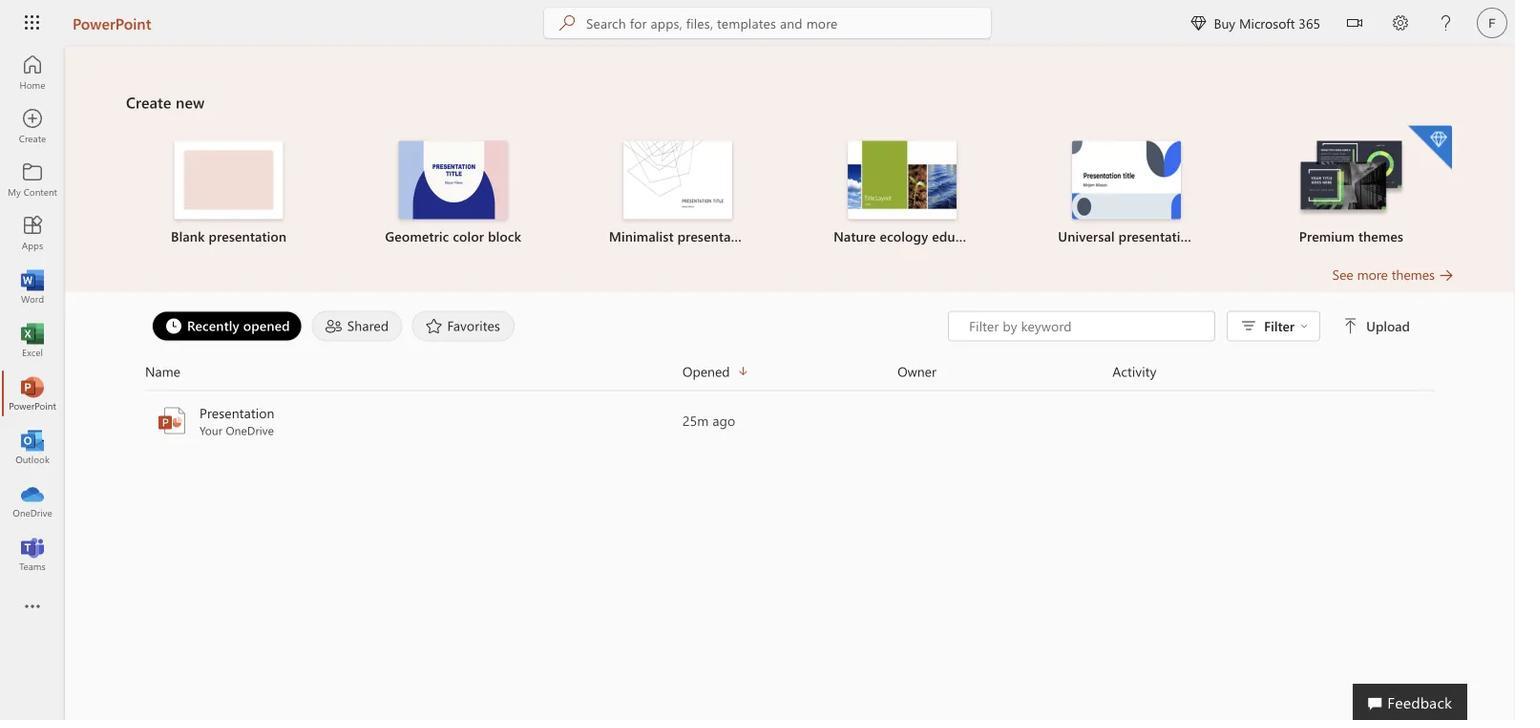 Task type: locate. For each thing, give the bounding box(es) containing it.
premium templates diamond image
[[1409, 126, 1453, 170]]

powerpoint image
[[157, 405, 187, 436]]

opened
[[683, 362, 730, 380]]

themes right more
[[1392, 266, 1436, 283]]

2 horizontal spatial presentation
[[1119, 227, 1197, 245]]

 upload
[[1344, 317, 1411, 335]]

0 horizontal spatial presentation
[[209, 227, 287, 245]]

presentation down minimalist presentation image
[[678, 227, 756, 245]]

presentation
[[209, 227, 287, 245], [678, 227, 756, 245], [1119, 227, 1197, 245]]

themes inside button
[[1392, 266, 1436, 283]]

microsoft
[[1240, 14, 1296, 32]]

premium themes image
[[1297, 141, 1406, 217]]

geometric color block image
[[399, 141, 508, 219]]

shared element
[[312, 311, 403, 341]]

row
[[145, 361, 1436, 391]]

excel image
[[23, 330, 42, 350]]

tab list
[[147, 311, 949, 341]]

themes
[[1359, 227, 1404, 245], [1392, 266, 1436, 283]]

row containing name
[[145, 361, 1436, 391]]

geometric color block element
[[353, 141, 554, 246]]

premium themes
[[1300, 227, 1404, 245]]

 button
[[1332, 0, 1378, 49]]

nature ecology education photo presentation image
[[848, 141, 957, 219]]

1 presentation from the left
[[209, 227, 287, 245]]

create
[[126, 92, 171, 112]]

premium themes element
[[1251, 126, 1453, 246]]

create new
[[126, 92, 205, 112]]

minimalist presentation element
[[577, 141, 779, 246]]

None search field
[[544, 8, 991, 38]]

onedrive image
[[23, 491, 42, 510]]

presentation for universal presentation
[[1119, 227, 1197, 245]]

activity
[[1113, 362, 1157, 380]]


[[1348, 15, 1363, 31]]

recently opened element
[[152, 311, 303, 341]]

block
[[488, 227, 522, 245]]

blank presentation element
[[128, 141, 330, 246]]

name button
[[145, 361, 683, 383]]

1 horizontal spatial presentation
[[678, 227, 756, 245]]

1 vertical spatial themes
[[1392, 266, 1436, 283]]

upload
[[1367, 317, 1411, 335]]

home image
[[23, 63, 42, 82]]

presentation inside universal presentation element
[[1119, 227, 1197, 245]]

shared tab
[[307, 311, 407, 341]]

powerpoint image
[[23, 384, 42, 403]]

your
[[200, 423, 223, 438]]

blank presentation
[[171, 227, 287, 245]]

favorites tab
[[407, 311, 520, 341]]

3 presentation from the left
[[1119, 227, 1197, 245]]

minimalist
[[609, 227, 674, 245]]

geometric color block
[[385, 227, 522, 245]]

create image
[[23, 117, 42, 136]]

nature ecology education photo presentation element
[[802, 141, 1003, 246]]

see more themes
[[1333, 266, 1436, 283]]

outlook image
[[23, 437, 42, 457]]

universal
[[1058, 227, 1115, 245]]

opened
[[243, 317, 290, 334]]

presentation right blank
[[209, 227, 287, 245]]

name
[[145, 362, 180, 380]]

see
[[1333, 266, 1354, 283]]

navigation
[[0, 46, 65, 581]]

presentation
[[200, 404, 275, 422]]

geometric
[[385, 227, 449, 245]]

blank
[[171, 227, 205, 245]]

presentation down universal presentation image
[[1119, 227, 1197, 245]]

see more themes button
[[1333, 265, 1455, 284]]

presentation inside blank presentation element
[[209, 227, 287, 245]]

2 presentation from the left
[[678, 227, 756, 245]]

teams image
[[23, 544, 42, 564]]

presentation inside minimalist presentation element
[[678, 227, 756, 245]]

themes up see more themes
[[1359, 227, 1404, 245]]

word image
[[23, 277, 42, 296]]



Task type: vqa. For each thing, say whether or not it's contained in the screenshot.
geometric color block
yes



Task type: describe. For each thing, give the bounding box(es) containing it.
favorites element
[[412, 311, 515, 341]]

opened button
[[683, 361, 898, 383]]

universal presentation image
[[1073, 141, 1182, 219]]

name presentation cell
[[145, 404, 683, 438]]

my content image
[[23, 170, 42, 189]]

minimalist presentation image
[[624, 141, 732, 219]]

f button
[[1470, 0, 1516, 46]]


[[1191, 15, 1207, 31]]

ago
[[713, 412, 736, 429]]

displaying 1 out of 1 files. status
[[949, 311, 1414, 341]]

shared
[[347, 317, 389, 334]]

favorites
[[447, 317, 500, 334]]

Filter by keyword text field
[[968, 317, 1205, 336]]

 buy microsoft 365
[[1191, 14, 1321, 32]]

Search box. Suggestions appear as you type. search field
[[586, 8, 991, 38]]


[[1344, 319, 1359, 334]]

activity, column 4 of 4 column header
[[1113, 361, 1436, 383]]

recently opened tab
[[147, 311, 307, 341]]

more
[[1358, 266, 1389, 283]]

apps image
[[23, 223, 42, 243]]

powerpoint banner
[[0, 0, 1516, 49]]

recently opened
[[187, 317, 290, 334]]

color
[[453, 227, 484, 245]]

0 vertical spatial themes
[[1359, 227, 1404, 245]]

universal presentation
[[1058, 227, 1197, 245]]

recently
[[187, 317, 240, 334]]

25m ago
[[683, 412, 736, 429]]

feedback button
[[1354, 684, 1468, 720]]

365
[[1299, 14, 1321, 32]]

presentation for blank presentation
[[209, 227, 287, 245]]


[[1301, 322, 1309, 330]]

onedrive
[[226, 423, 274, 438]]

view more apps image
[[23, 598, 42, 617]]

feedback
[[1388, 691, 1453, 712]]

new
[[176, 92, 205, 112]]

presentation your onedrive
[[200, 404, 275, 438]]

universal presentation element
[[1026, 141, 1228, 246]]

presentation for minimalist presentation
[[678, 227, 756, 245]]

owner button
[[898, 361, 1113, 383]]

buy
[[1214, 14, 1236, 32]]

minimalist presentation
[[609, 227, 756, 245]]

owner
[[898, 362, 937, 380]]

powerpoint
[[73, 12, 151, 33]]

filter 
[[1265, 317, 1309, 335]]

f
[[1489, 15, 1496, 30]]

25m
[[683, 412, 709, 429]]

filter
[[1265, 317, 1295, 335]]

tab list containing recently opened
[[147, 311, 949, 341]]

premium
[[1300, 227, 1355, 245]]



